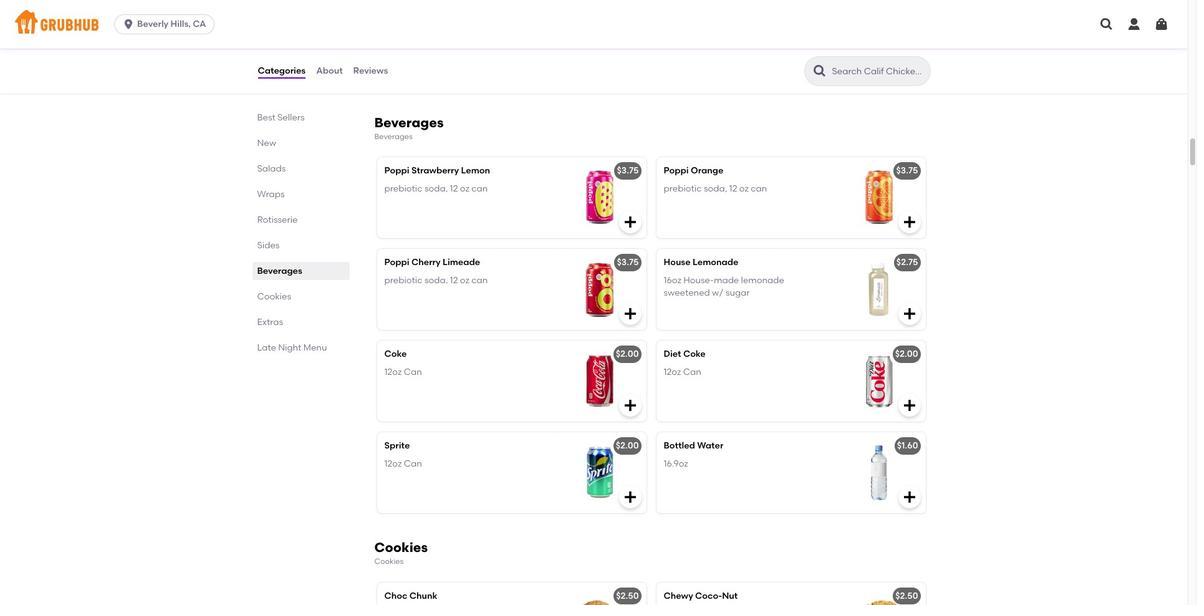 Task type: vqa. For each thing, say whether or not it's contained in the screenshot.
Vegetable
no



Task type: locate. For each thing, give the bounding box(es) containing it.
prebiotic soda, 12 oz can for orange
[[664, 183, 767, 194]]

$1.60
[[897, 441, 919, 451]]

beverages down sides
[[257, 266, 302, 276]]

diet
[[664, 349, 682, 360]]

beverages down balsamic
[[375, 115, 444, 130]]

$3.75 for 16oz house-made lemonade sweetened w/ sugar
[[617, 257, 639, 268]]

16.9oz
[[664, 458, 689, 469]]

chunk
[[410, 591, 438, 601]]

16oz
[[664, 275, 682, 286]]

$2.50
[[616, 591, 639, 601], [896, 591, 919, 601]]

0 horizontal spatial svg image
[[623, 215, 638, 230]]

best sellers
[[257, 112, 305, 123]]

pasta,
[[738, 46, 765, 57]]

house lemonade
[[664, 257, 739, 268]]

prebiotic
[[385, 183, 423, 194], [664, 183, 702, 194], [385, 275, 423, 286]]

1 horizontal spatial coke
[[684, 349, 706, 360]]

prebiotic down poppi orange
[[664, 183, 702, 194]]

can for coke
[[404, 367, 422, 377]]

beverages up strawberry
[[375, 132, 413, 141]]

poppi cherry limeade
[[385, 257, 480, 268]]

lettuce, tomatoes, carrots, pita croutons, radish, red bell pepper, cucumbers, purple cabbage, side balsamic dressing button
[[377, 8, 647, 89]]

side down pasta,
[[731, 59, 748, 69]]

1 horizontal spatial $2.50
[[896, 591, 919, 601]]

poppi left the cherry
[[385, 257, 410, 268]]

lettuce, almonds, mandarin oranges, chinese noodles, pasta, green onions, carrots, side chinese dressing
[[664, 33, 819, 82]]

1 side from the left
[[510, 59, 527, 69]]

lettuce, up onions,
[[664, 33, 696, 44]]

lemonade
[[741, 275, 785, 286]]

1 horizontal spatial side
[[731, 59, 748, 69]]

sides
[[257, 240, 280, 251]]

12oz can for sprite
[[385, 458, 422, 469]]

1 coke from the left
[[385, 349, 407, 360]]

poppi left orange
[[664, 166, 689, 176]]

poppi
[[385, 166, 410, 176], [664, 166, 689, 176], [385, 257, 410, 268]]

12oz can for diet coke
[[664, 367, 702, 377]]

12oz
[[385, 367, 402, 377], [664, 367, 681, 377], [385, 458, 402, 469]]

lettuce, for lettuce, tomatoes, carrots, pita croutons, radish, red bell pepper, cucumbers, purple cabbage, side balsamic dressing
[[385, 33, 416, 44]]

$2.00 for bottled water
[[616, 441, 639, 451]]

1 dressing from the left
[[426, 71, 461, 82]]

chinese
[[664, 46, 698, 57], [750, 59, 784, 69]]

12 for strawberry
[[450, 183, 458, 194]]

carrots, up bell on the top left
[[464, 33, 496, 44]]

poppi left strawberry
[[385, 166, 410, 176]]

prebiotic soda, 12 oz can
[[385, 183, 488, 194], [664, 183, 767, 194], [385, 275, 488, 286]]

can for poppi orange
[[751, 183, 767, 194]]

2 vertical spatial cookies
[[375, 557, 404, 566]]

cabbage,
[[466, 59, 507, 69]]

prebiotic for strawberry
[[385, 183, 423, 194]]

12oz for diet coke
[[664, 367, 681, 377]]

poppi for poppi orange
[[664, 166, 689, 176]]

croutons,
[[385, 46, 424, 57]]

$3.75
[[617, 166, 639, 176], [897, 166, 919, 176], [617, 257, 639, 268]]

Search Calif Chicken Cafe - Beverly Grove search field
[[831, 65, 927, 77]]

extras
[[257, 317, 283, 327]]

0 horizontal spatial side
[[510, 59, 527, 69]]

nut
[[722, 591, 738, 601]]

prebiotic soda, 12 oz can down orange
[[664, 183, 767, 194]]

2 vertical spatial beverages
[[257, 266, 302, 276]]

1 vertical spatial cookies
[[375, 540, 428, 555]]

1 horizontal spatial svg image
[[902, 215, 917, 230]]

1 vertical spatial chinese
[[750, 59, 784, 69]]

0 horizontal spatial coke
[[385, 349, 407, 360]]

svg image for coke
[[623, 398, 638, 413]]

12oz can
[[385, 367, 422, 377], [664, 367, 702, 377], [385, 458, 422, 469]]

1 horizontal spatial carrots,
[[696, 59, 729, 69]]

lettuce,
[[385, 33, 416, 44], [664, 33, 696, 44]]

1 horizontal spatial lettuce,
[[664, 33, 696, 44]]

carrots,
[[464, 33, 496, 44], [696, 59, 729, 69]]

2 $2.50 from the left
[[896, 591, 919, 601]]

can
[[472, 183, 488, 194], [751, 183, 767, 194], [472, 275, 488, 286]]

lettuce, inside the lettuce, tomatoes, carrots, pita croutons, radish, red bell pepper, cucumbers, purple cabbage, side balsamic dressing
[[385, 33, 416, 44]]

soda,
[[425, 183, 448, 194], [704, 183, 728, 194], [425, 275, 448, 286]]

lettuce, inside lettuce, almonds, mandarin oranges, chinese noodles, pasta, green onions, carrots, side chinese dressing
[[664, 33, 696, 44]]

1 horizontal spatial chinese
[[750, 59, 784, 69]]

choc
[[385, 591, 408, 601]]

svg image inside beverly hills, ca button
[[122, 18, 135, 31]]

cookies
[[257, 291, 291, 302], [375, 540, 428, 555], [375, 557, 404, 566]]

2 coke from the left
[[684, 349, 706, 360]]

0 vertical spatial carrots,
[[464, 33, 496, 44]]

choc chunk image
[[553, 583, 647, 605]]

w/
[[712, 288, 724, 298]]

choc chunk
[[385, 591, 438, 601]]

$2.00
[[616, 349, 639, 360], [896, 349, 919, 360], [616, 441, 639, 451]]

1 vertical spatial beverages
[[375, 132, 413, 141]]

oz for strawberry
[[460, 183, 470, 194]]

late night menu
[[257, 342, 327, 353]]

night
[[278, 342, 302, 353]]

chewy coco-nut image
[[832, 583, 926, 605]]

prebiotic soda, 12 oz can down poppi cherry limeade
[[385, 275, 488, 286]]

poppi cherry limeade image
[[553, 249, 647, 330]]

lettuce, for lettuce, almonds, mandarin oranges, chinese noodles, pasta, green onions, carrots, side chinese dressing
[[664, 33, 696, 44]]

svg image for diet coke
[[902, 398, 917, 413]]

chinese up onions,
[[664, 46, 698, 57]]

prebiotic down the cherry
[[385, 275, 423, 286]]

$2.75
[[897, 257, 919, 268]]

side
[[510, 59, 527, 69], [731, 59, 748, 69]]

chinese down green
[[750, 59, 784, 69]]

0 vertical spatial beverages
[[375, 115, 444, 130]]

1 $2.50 from the left
[[616, 591, 639, 601]]

soda, down orange
[[704, 183, 728, 194]]

prebiotic soda, 12 oz can down strawberry
[[385, 183, 488, 194]]

soda, down strawberry
[[425, 183, 448, 194]]

svg image for poppi orange
[[902, 215, 917, 230]]

0 horizontal spatial carrots,
[[464, 33, 496, 44]]

water
[[697, 441, 724, 451]]

prebiotic down strawberry
[[385, 183, 423, 194]]

lettuce, up croutons,
[[385, 33, 416, 44]]

menu
[[304, 342, 327, 353]]

coke
[[385, 349, 407, 360], [684, 349, 706, 360]]

svg image
[[1155, 17, 1170, 32], [623, 215, 638, 230], [902, 215, 917, 230]]

1 lettuce, from the left
[[385, 33, 416, 44]]

svg image
[[1100, 17, 1115, 32], [1127, 17, 1142, 32], [122, 18, 135, 31], [623, 307, 638, 322], [902, 307, 917, 322], [623, 398, 638, 413], [902, 398, 917, 413], [623, 490, 638, 505], [902, 490, 917, 505]]

chinese side salad image
[[832, 8, 926, 89]]

soda, for cherry
[[425, 275, 448, 286]]

1 horizontal spatial dressing
[[664, 71, 700, 82]]

noodles,
[[701, 46, 736, 57]]

salads
[[257, 163, 286, 174]]

12oz for coke
[[385, 367, 402, 377]]

soda, down poppi cherry limeade
[[425, 275, 448, 286]]

oz
[[460, 183, 470, 194], [740, 183, 749, 194], [460, 275, 470, 286]]

0 horizontal spatial $2.50
[[616, 591, 639, 601]]

dressing inside the lettuce, tomatoes, carrots, pita croutons, radish, red bell pepper, cucumbers, purple cabbage, side balsamic dressing
[[426, 71, 461, 82]]

bottled water image
[[832, 433, 926, 514]]

main navigation navigation
[[0, 0, 1188, 49]]

0 vertical spatial cookies
[[257, 291, 291, 302]]

2 horizontal spatial svg image
[[1155, 17, 1170, 32]]

12
[[450, 183, 458, 194], [730, 183, 738, 194], [450, 275, 458, 286]]

dressing down onions,
[[664, 71, 700, 82]]

dressing down purple at the top left
[[426, 71, 461, 82]]

side down pepper,
[[510, 59, 527, 69]]

svg image for house lemonade
[[902, 307, 917, 322]]

dressing
[[426, 71, 461, 82], [664, 71, 700, 82]]

beverages inside beverages beverages
[[375, 132, 413, 141]]

pita
[[498, 33, 515, 44]]

prebiotic soda, 12 oz can for cherry
[[385, 275, 488, 286]]

cherry
[[412, 257, 441, 268]]

pepper,
[[490, 46, 523, 57]]

0 horizontal spatial chinese
[[664, 46, 698, 57]]

2 dressing from the left
[[664, 71, 700, 82]]

1 vertical spatial carrots,
[[696, 59, 729, 69]]

0 horizontal spatial dressing
[[426, 71, 461, 82]]

0 horizontal spatial lettuce,
[[385, 33, 416, 44]]

house-
[[684, 275, 714, 286]]

2 side from the left
[[731, 59, 748, 69]]

rotisserie
[[257, 215, 298, 225]]

$3.75 for prebiotic soda, 12 oz can
[[617, 166, 639, 176]]

radish,
[[426, 46, 455, 57]]

lemon
[[461, 166, 490, 176]]

can
[[404, 367, 422, 377], [684, 367, 702, 377], [404, 458, 422, 469]]

beverly hills, ca
[[137, 19, 206, 29]]

carrots, down noodles,
[[696, 59, 729, 69]]

$2.00 for diet coke
[[616, 349, 639, 360]]

2 lettuce, from the left
[[664, 33, 696, 44]]



Task type: describe. For each thing, give the bounding box(es) containing it.
about button
[[316, 49, 343, 94]]

0 vertical spatial chinese
[[664, 46, 698, 57]]

new
[[257, 138, 276, 148]]

carrots, inside lettuce, almonds, mandarin oranges, chinese noodles, pasta, green onions, carrots, side chinese dressing
[[696, 59, 729, 69]]

sprite image
[[553, 433, 647, 514]]

house lemonade image
[[832, 249, 926, 330]]

red
[[457, 46, 471, 57]]

16oz house-made lemonade sweetened w/ sugar
[[664, 275, 785, 298]]

diet coke image
[[832, 341, 926, 422]]

green
[[767, 46, 792, 57]]

side inside the lettuce, tomatoes, carrots, pita croutons, radish, red bell pepper, cucumbers, purple cabbage, side balsamic dressing
[[510, 59, 527, 69]]

svg image for sprite
[[623, 490, 638, 505]]

late
[[257, 342, 276, 353]]

chewy coco-nut
[[664, 591, 738, 601]]

best
[[257, 112, 276, 123]]

sprite
[[385, 441, 410, 451]]

prebiotic for orange
[[664, 183, 702, 194]]

wraps
[[257, 189, 285, 200]]

limeade
[[443, 257, 480, 268]]

lettuce, almonds, mandarin oranges, chinese noodles, pasta, green onions, carrots, side chinese dressing button
[[657, 8, 926, 89]]

sellers
[[278, 112, 305, 123]]

bell
[[473, 46, 488, 57]]

oranges,
[[782, 33, 819, 44]]

made
[[714, 275, 739, 286]]

beverages for beverages
[[257, 266, 302, 276]]

$2.50 for chewy coco-nut
[[896, 591, 919, 601]]

svg image for bottled water
[[902, 490, 917, 505]]

lemonade
[[693, 257, 739, 268]]

purple
[[437, 59, 464, 69]]

mandarin
[[739, 33, 780, 44]]

bottled water
[[664, 441, 724, 451]]

sweetened
[[664, 288, 710, 298]]

house
[[664, 257, 691, 268]]

$2.50 for choc chunk
[[616, 591, 639, 601]]

cookies cookies
[[375, 540, 428, 566]]

coke image
[[553, 341, 647, 422]]

orange
[[691, 166, 724, 176]]

svg image for poppi cherry limeade
[[623, 307, 638, 322]]

prebiotic for cherry
[[385, 275, 423, 286]]

oz for orange
[[740, 183, 749, 194]]

categories
[[258, 65, 306, 76]]

beverly
[[137, 19, 169, 29]]

about
[[316, 65, 343, 76]]

diet coke
[[664, 349, 706, 360]]

soda, for strawberry
[[425, 183, 448, 194]]

dressing inside lettuce, almonds, mandarin oranges, chinese noodles, pasta, green onions, carrots, side chinese dressing
[[664, 71, 700, 82]]

garden side salad image
[[553, 8, 647, 89]]

chewy
[[664, 591, 694, 601]]

cookies for cookies cookies
[[375, 540, 428, 555]]

side inside lettuce, almonds, mandarin oranges, chinese noodles, pasta, green onions, carrots, side chinese dressing
[[731, 59, 748, 69]]

poppi orange image
[[832, 157, 926, 239]]

poppi for poppi cherry limeade
[[385, 257, 410, 268]]

bottled
[[664, 441, 695, 451]]

12oz can for coke
[[385, 367, 422, 377]]

sugar
[[726, 288, 750, 298]]

hills,
[[171, 19, 191, 29]]

poppi orange
[[664, 166, 724, 176]]

beverly hills, ca button
[[114, 14, 219, 34]]

almonds,
[[698, 33, 737, 44]]

soda, for orange
[[704, 183, 728, 194]]

can for poppi strawberry lemon
[[472, 183, 488, 194]]

svg image inside main navigation navigation
[[1155, 17, 1170, 32]]

lettuce, tomatoes, carrots, pita croutons, radish, red bell pepper, cucumbers, purple cabbage, side balsamic dressing
[[385, 33, 527, 82]]

cookies inside cookies cookies
[[375, 557, 404, 566]]

12 for orange
[[730, 183, 738, 194]]

coco-
[[696, 591, 722, 601]]

svg image for poppi strawberry lemon
[[623, 215, 638, 230]]

beverages for beverages beverages
[[375, 115, 444, 130]]

balsamic
[[385, 71, 424, 82]]

poppi strawberry lemon
[[385, 166, 490, 176]]

onions,
[[664, 59, 694, 69]]

can for poppi cherry limeade
[[472, 275, 488, 286]]

strawberry
[[412, 166, 459, 176]]

12 for cherry
[[450, 275, 458, 286]]

poppi strawberry lemon image
[[553, 157, 647, 239]]

reviews
[[353, 65, 388, 76]]

tomatoes,
[[419, 33, 462, 44]]

search icon image
[[813, 64, 827, 79]]

carrots, inside the lettuce, tomatoes, carrots, pita croutons, radish, red bell pepper, cucumbers, purple cabbage, side balsamic dressing
[[464, 33, 496, 44]]

prebiotic soda, 12 oz can for strawberry
[[385, 183, 488, 194]]

cookies for cookies
[[257, 291, 291, 302]]

beverages beverages
[[375, 115, 444, 141]]

reviews button
[[353, 49, 389, 94]]

ca
[[193, 19, 206, 29]]

12oz for sprite
[[385, 458, 402, 469]]

can for sprite
[[404, 458, 422, 469]]

poppi for poppi strawberry lemon
[[385, 166, 410, 176]]

categories button
[[257, 49, 306, 94]]

oz for cherry
[[460, 275, 470, 286]]

can for diet coke
[[684, 367, 702, 377]]

cucumbers,
[[385, 59, 435, 69]]



